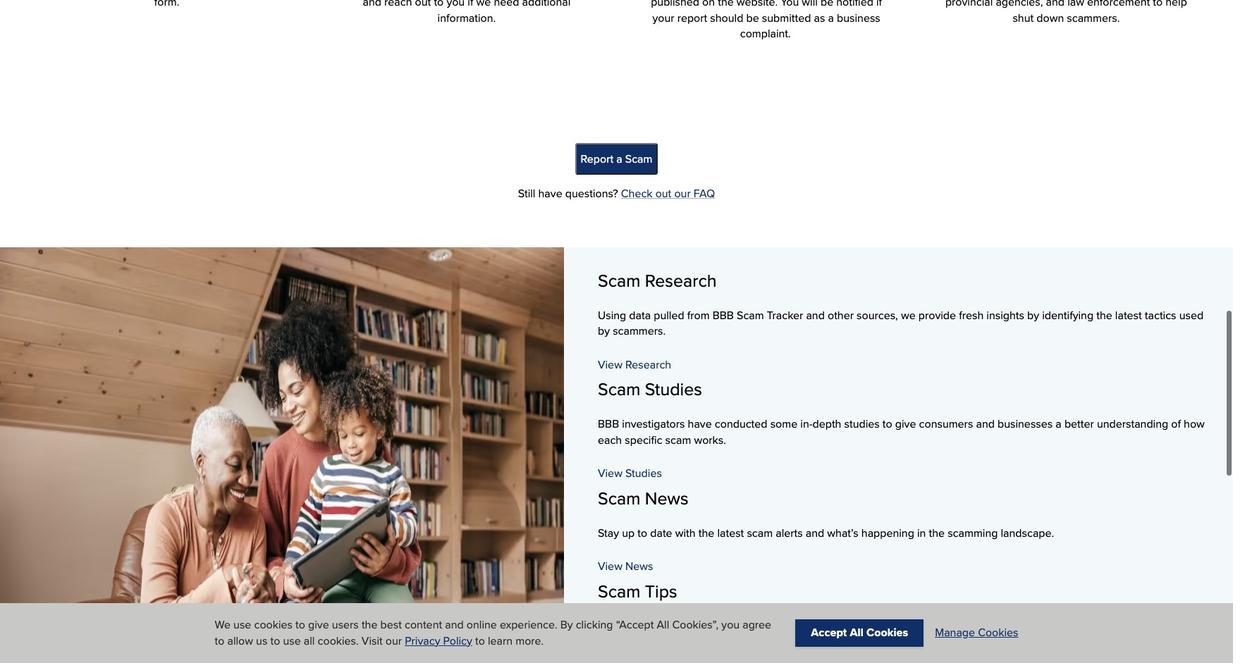 Task type: describe. For each thing, give the bounding box(es) containing it.
0 horizontal spatial by
[[598, 323, 610, 340]]

0 horizontal spatial of
[[903, 619, 913, 635]]

tactics
[[1146, 308, 1177, 324]]

all
[[304, 633, 315, 650]]

cookies.
[[318, 633, 359, 650]]

clicking
[[576, 617, 613, 634]]

1 as from the left
[[952, 619, 963, 635]]

view studies
[[598, 466, 662, 482]]

scam for news
[[598, 486, 641, 511]]

have inside bbb investigators have conducted some in-depth studies to give consumers and businesses a better understanding of how each specific scam works.
[[688, 417, 712, 433]]

well
[[966, 619, 986, 635]]

the inside the using data pulled from bbb scam tracker and other sources, we provide fresh insights by identifying the latest tactics used by scammers.
[[1097, 308, 1113, 324]]

all inside button
[[851, 625, 864, 642]]

accept all cookies button
[[796, 620, 924, 648]]

scam inside button
[[626, 151, 653, 167]]

from
[[688, 308, 710, 324]]

privacy policy to learn more.
[[405, 633, 544, 650]]

manage cookies button
[[936, 625, 1019, 642]]

all inside we use cookies to give users the best content and online experience. by clicking "accept all cookies", you agree to allow us to use all cookies. visit our
[[657, 617, 670, 634]]

our inside we use cookies to give users the best content and online experience. by clicking "accept all cookies", you agree to allow us to use all cookies. visit our
[[386, 633, 402, 650]]

check
[[621, 186, 653, 202]]

view for scam research
[[598, 357, 623, 373]]

on
[[800, 619, 813, 635]]

studies
[[845, 417, 880, 433]]

other
[[828, 308, 854, 324]]

check out our faq link
[[621, 186, 716, 202]]

manage
[[936, 625, 976, 642]]

privacy
[[405, 633, 441, 650]]

understanding
[[1098, 417, 1169, 433]]

scams,
[[916, 619, 949, 635]]

depth
[[813, 417, 842, 433]]

and inside we use cookies to give users the best content and online experience. by clicking "accept all cookies", you agree to allow us to use all cookies. visit our
[[445, 617, 464, 634]]

1 vertical spatial scam
[[747, 525, 773, 542]]

report a scam
[[581, 151, 653, 167]]

by
[[561, 617, 573, 634]]

the right with
[[699, 525, 715, 542]]

provide
[[919, 308, 957, 324]]

provides
[[622, 619, 665, 635]]

view news
[[598, 559, 654, 575]]

helpful person's hands over a book sharing to another person listening image
[[0, 247, 564, 664]]

investigators
[[622, 417, 685, 433]]

out.
[[1138, 619, 1156, 635]]

1 horizontal spatial use
[[283, 633, 301, 650]]

conducted
[[715, 417, 768, 433]]

studies for view studies
[[626, 466, 662, 482]]

accept
[[812, 625, 848, 642]]

scamming
[[948, 525, 999, 542]]

users
[[332, 617, 359, 634]]

up
[[622, 525, 635, 542]]

news for view news
[[626, 559, 654, 575]]

content
[[405, 617, 442, 634]]

policy
[[443, 633, 473, 650]]

to right cookies
[[296, 617, 305, 634]]

privacy policy link
[[405, 633, 473, 650]]

experience.
[[500, 617, 558, 634]]

better
[[1065, 417, 1095, 433]]

scam inside the using data pulled from bbb scam tracker and other sources, we provide fresh insights by identifying the latest tactics used by scammers.
[[737, 308, 765, 324]]

tracker
[[767, 308, 804, 324]]

agree
[[743, 617, 772, 634]]

in-
[[801, 417, 813, 433]]

cookies
[[254, 617, 293, 634]]

online
[[467, 617, 497, 634]]

to left learn on the left of page
[[476, 633, 485, 650]]

questions?
[[566, 186, 618, 202]]

some
[[771, 417, 798, 433]]

landscape.
[[1001, 525, 1055, 542]]

of inside bbb investigators have conducted some in-depth studies to give consumers and businesses a better understanding of how each specific scam works.
[[1172, 417, 1182, 433]]

give inside bbb investigators have conducted some in-depth studies to give consumers and businesses a better understanding of how each specific scam works.
[[896, 417, 917, 433]]

fresh
[[960, 308, 984, 324]]

latest inside the using data pulled from bbb scam tracker and other sources, we provide fresh insights by identifying the latest tactics used by scammers.
[[1116, 308, 1143, 324]]

learn
[[488, 633, 513, 650]]

allow
[[228, 633, 253, 650]]

with
[[676, 525, 696, 542]]

data
[[630, 308, 651, 324]]

0 horizontal spatial have
[[539, 186, 563, 202]]

tips
[[645, 579, 678, 604]]

2 as from the left
[[989, 619, 1000, 635]]

each
[[598, 432, 622, 449]]

us
[[256, 633, 268, 650]]

news for scam news
[[645, 486, 689, 511]]

scam for studies
[[598, 377, 641, 402]]

a inside button
[[617, 151, 623, 167]]

and inside the using data pulled from bbb scam tracker and other sources, we provide fresh insights by identifying the latest tactics used by scammers.
[[807, 308, 825, 324]]

view for scam studies
[[598, 466, 623, 482]]

you
[[722, 617, 740, 634]]

to left allow
[[215, 633, 225, 650]]

faq
[[694, 186, 716, 202]]

bbb for scam tips
[[598, 619, 620, 635]]

happening
[[862, 525, 915, 542]]

2 cookies from the left
[[979, 625, 1019, 642]]

studies for scam studies
[[645, 377, 703, 402]]

various
[[835, 619, 870, 635]]

in
[[918, 525, 927, 542]]

visit
[[362, 633, 383, 650]]

identifying
[[1043, 308, 1094, 324]]

a inside bbb investigators have conducted some in-depth studies to give consumers and businesses a better understanding of how each specific scam works.
[[1056, 417, 1062, 433]]

to right up
[[638, 525, 648, 542]]



Task type: locate. For each thing, give the bounding box(es) containing it.
we
[[215, 617, 231, 634]]

research for scam research
[[645, 268, 717, 293]]

out
[[656, 186, 672, 202]]

1 vertical spatial have
[[688, 417, 712, 433]]

bbb right from
[[713, 308, 734, 324]]

stay up to date with the latest scam alerts and what's happening in the scamming landscape.
[[598, 525, 1055, 542]]

give left users
[[308, 617, 329, 634]]

used
[[1180, 308, 1204, 324]]

scam for tips
[[598, 579, 641, 604]]

scam studies
[[598, 377, 703, 402]]

of right types
[[903, 619, 913, 635]]

0 vertical spatial bbb
[[713, 308, 734, 324]]

as
[[952, 619, 963, 635], [989, 619, 1000, 635]]

view for scam news
[[598, 559, 623, 575]]

the right in
[[930, 525, 945, 542]]

by
[[1028, 308, 1040, 324], [598, 323, 610, 340]]

scam
[[666, 432, 692, 449], [747, 525, 773, 542]]

bbb left provides
[[598, 619, 620, 635]]

1 horizontal spatial all
[[851, 625, 864, 642]]

0 horizontal spatial our
[[386, 633, 402, 650]]

give inside we use cookies to give users the best content and online experience. by clicking "accept all cookies", you agree to allow us to use all cookies. visit our
[[308, 617, 329, 634]]

the inside we use cookies to give users the best content and online experience. by clicking "accept all cookies", you agree to allow us to use all cookies. visit our
[[362, 617, 378, 634]]

accept all cookies
[[812, 625, 909, 642]]

the left the best
[[362, 617, 378, 634]]

latest right with
[[718, 525, 745, 542]]

and right "consumers"
[[977, 417, 995, 433]]

using
[[598, 308, 627, 324]]

the
[[1097, 308, 1113, 324], [699, 525, 715, 542], [930, 525, 945, 542], [362, 617, 378, 634], [816, 619, 832, 635], [1003, 619, 1019, 635]]

cookies
[[867, 625, 909, 642], [979, 625, 1019, 642]]

bbb investigators have conducted some in-depth studies to give consumers and businesses a better understanding of how each specific scam works.
[[598, 417, 1206, 449]]

1 horizontal spatial latest
[[1116, 308, 1143, 324]]

0 horizontal spatial give
[[308, 617, 329, 634]]

the right the on
[[816, 619, 832, 635]]

2 view from the top
[[598, 466, 623, 482]]

studies
[[645, 377, 703, 402], [626, 466, 662, 482]]

cookies",
[[673, 617, 719, 634]]

3 view from the top
[[598, 559, 623, 575]]

2 vertical spatial view
[[598, 559, 623, 575]]

stay
[[598, 525, 619, 542]]

what's
[[828, 525, 859, 542]]

alerts
[[776, 525, 803, 542]]

0 vertical spatial view
[[598, 357, 623, 373]]

insights
[[987, 308, 1025, 324]]

scam left alerts
[[747, 525, 773, 542]]

bbb left the specific
[[598, 417, 620, 433]]

bbb for scam studies
[[598, 417, 620, 433]]

1 vertical spatial view
[[598, 466, 623, 482]]

scam for research
[[598, 268, 641, 293]]

our right 'visit'
[[386, 633, 402, 650]]

1 vertical spatial research
[[626, 357, 672, 373]]

to inside bbb investigators have conducted some in-depth studies to give consumers and businesses a better understanding of how each specific scam works.
[[883, 417, 893, 433]]

and
[[807, 308, 825, 324], [977, 417, 995, 433], [806, 525, 825, 542], [445, 617, 464, 634], [727, 619, 745, 635]]

1 vertical spatial a
[[1056, 417, 1062, 433]]

1 vertical spatial latest
[[718, 525, 745, 542]]

1 vertical spatial give
[[308, 617, 329, 634]]

1 horizontal spatial of
[[1172, 417, 1182, 433]]

watch
[[1105, 619, 1135, 635]]

by left scammers.
[[598, 323, 610, 340]]

scam inside bbb investigators have conducted some in-depth studies to give consumers and businesses a better understanding of how each specific scam works.
[[666, 432, 692, 449]]

scam left "works."
[[666, 432, 692, 449]]

have
[[539, 186, 563, 202], [688, 417, 712, 433]]

0 vertical spatial research
[[645, 268, 717, 293]]

view down "each"
[[598, 466, 623, 482]]

manage cookies
[[936, 625, 1019, 642]]

to
[[883, 417, 893, 433], [638, 525, 648, 542], [296, 617, 305, 634], [1093, 619, 1103, 635], [215, 633, 225, 650], [271, 633, 280, 650], [476, 633, 485, 650]]

the left 'warning'
[[1003, 619, 1019, 635]]

consumers
[[920, 417, 974, 433]]

view down scammers.
[[598, 357, 623, 373]]

news up scam tips
[[626, 559, 654, 575]]

as right well
[[989, 619, 1000, 635]]

0 horizontal spatial a
[[617, 151, 623, 167]]

more.
[[516, 633, 544, 650]]

1 horizontal spatial scam
[[747, 525, 773, 542]]

bbb provides information and resources on the various types of scams, as well as the warning signs to watch out.
[[598, 619, 1156, 635]]

research for view research
[[626, 357, 672, 373]]

0 vertical spatial latest
[[1116, 308, 1143, 324]]

1 vertical spatial our
[[386, 633, 402, 650]]

all
[[657, 617, 670, 634], [851, 625, 864, 642]]

resources
[[748, 619, 797, 635]]

1 vertical spatial news
[[626, 559, 654, 575]]

0 horizontal spatial latest
[[718, 525, 745, 542]]

and left other
[[807, 308, 825, 324]]

scam down the 'view studies'
[[598, 486, 641, 511]]

2 vertical spatial bbb
[[598, 619, 620, 635]]

1 horizontal spatial as
[[989, 619, 1000, 635]]

by right the insights at the right of page
[[1028, 308, 1040, 324]]

a left better
[[1056, 417, 1062, 433]]

and right alerts
[[806, 525, 825, 542]]

view
[[598, 357, 623, 373], [598, 466, 623, 482], [598, 559, 623, 575]]

types
[[873, 619, 900, 635]]

use
[[234, 617, 251, 634], [283, 633, 301, 650]]

using data pulled from bbb scam tracker and other sources, we provide fresh insights by identifying the latest tactics used by scammers.
[[598, 308, 1204, 340]]

have right still
[[539, 186, 563, 202]]

bbb
[[713, 308, 734, 324], [598, 417, 620, 433], [598, 619, 620, 635]]

signs
[[1064, 619, 1090, 635]]

1 vertical spatial studies
[[626, 466, 662, 482]]

give
[[896, 417, 917, 433], [308, 617, 329, 634]]

of left how
[[1172, 417, 1182, 433]]

date
[[651, 525, 673, 542]]

bbb inside the using data pulled from bbb scam tracker and other sources, we provide fresh insights by identifying the latest tactics used by scammers.
[[713, 308, 734, 324]]

use left "all" at the bottom of the page
[[283, 633, 301, 650]]

all right "accept
[[657, 617, 670, 634]]

0 horizontal spatial use
[[234, 617, 251, 634]]

pulled
[[654, 308, 685, 324]]

1 cookies from the left
[[867, 625, 909, 642]]

a
[[617, 151, 623, 167], [1056, 417, 1062, 433]]

0 horizontal spatial scam
[[666, 432, 692, 449]]

scam up "using"
[[598, 268, 641, 293]]

to right studies
[[883, 417, 893, 433]]

news
[[645, 486, 689, 511], [626, 559, 654, 575]]

scam tips
[[598, 579, 678, 604]]

as left well
[[952, 619, 963, 635]]

1 horizontal spatial give
[[896, 417, 917, 433]]

scammers.
[[613, 323, 666, 340]]

sources,
[[857, 308, 899, 324]]

specific
[[625, 432, 663, 449]]

1 vertical spatial of
[[903, 619, 913, 635]]

our right out
[[675, 186, 691, 202]]

a right report
[[617, 151, 623, 167]]

report a scam button
[[575, 143, 659, 175]]

0 vertical spatial a
[[617, 151, 623, 167]]

information
[[668, 619, 724, 635]]

1 horizontal spatial cookies
[[979, 625, 1019, 642]]

studies up scam news
[[626, 466, 662, 482]]

0 vertical spatial scam
[[666, 432, 692, 449]]

scam up check
[[626, 151, 653, 167]]

to right signs
[[1093, 619, 1103, 635]]

0 vertical spatial have
[[539, 186, 563, 202]]

1 horizontal spatial by
[[1028, 308, 1040, 324]]

scam down view research
[[598, 377, 641, 402]]

0 vertical spatial our
[[675, 186, 691, 202]]

use right the we
[[234, 617, 251, 634]]

of
[[1172, 417, 1182, 433], [903, 619, 913, 635]]

and left the resources
[[727, 619, 745, 635]]

the right identifying
[[1097, 308, 1113, 324]]

1 horizontal spatial a
[[1056, 417, 1062, 433]]

businesses
[[998, 417, 1053, 433]]

have left 'conducted'
[[688, 417, 712, 433]]

how
[[1185, 417, 1206, 433]]

and inside bbb investigators have conducted some in-depth studies to give consumers and businesses a better understanding of how each specific scam works.
[[977, 417, 995, 433]]

0 vertical spatial of
[[1172, 417, 1182, 433]]

still
[[518, 186, 536, 202]]

0 horizontal spatial as
[[952, 619, 963, 635]]

latest left the tactics on the top right of the page
[[1116, 308, 1143, 324]]

0 vertical spatial studies
[[645, 377, 703, 402]]

bbb inside bbb investigators have conducted some in-depth studies to give consumers and businesses a better understanding of how each specific scam works.
[[598, 417, 620, 433]]

we use cookies to give users the best content and online experience. by clicking "accept all cookies", you agree to allow us to use all cookies. visit our
[[215, 617, 772, 650]]

scam research
[[598, 268, 717, 293]]

studies up investigators on the bottom of the page
[[645, 377, 703, 402]]

view research
[[598, 357, 672, 373]]

1 horizontal spatial our
[[675, 186, 691, 202]]

give left "consumers"
[[896, 417, 917, 433]]

0 vertical spatial news
[[645, 486, 689, 511]]

and left the online
[[445, 617, 464, 634]]

"accept
[[616, 617, 654, 634]]

1 horizontal spatial have
[[688, 417, 712, 433]]

scam news
[[598, 486, 689, 511]]

report
[[581, 151, 614, 167]]

works.
[[695, 432, 727, 449]]

view down stay
[[598, 559, 623, 575]]

0 horizontal spatial cookies
[[867, 625, 909, 642]]

warning
[[1022, 619, 1061, 635]]

1 view from the top
[[598, 357, 623, 373]]

best
[[381, 617, 402, 634]]

news up "date"
[[645, 486, 689, 511]]

research up pulled in the top right of the page
[[645, 268, 717, 293]]

1 vertical spatial bbb
[[598, 417, 620, 433]]

scam left tracker
[[737, 308, 765, 324]]

0 horizontal spatial all
[[657, 617, 670, 634]]

0 vertical spatial give
[[896, 417, 917, 433]]

all right accept
[[851, 625, 864, 642]]

to right us
[[271, 633, 280, 650]]

scam down view news
[[598, 579, 641, 604]]

we
[[902, 308, 916, 324]]

research up scam studies
[[626, 357, 672, 373]]



Task type: vqa. For each thing, say whether or not it's contained in the screenshot.
Stay Up To Date With The Latest Scam Alerts And What'S Happening In The Scamming Landscape.
yes



